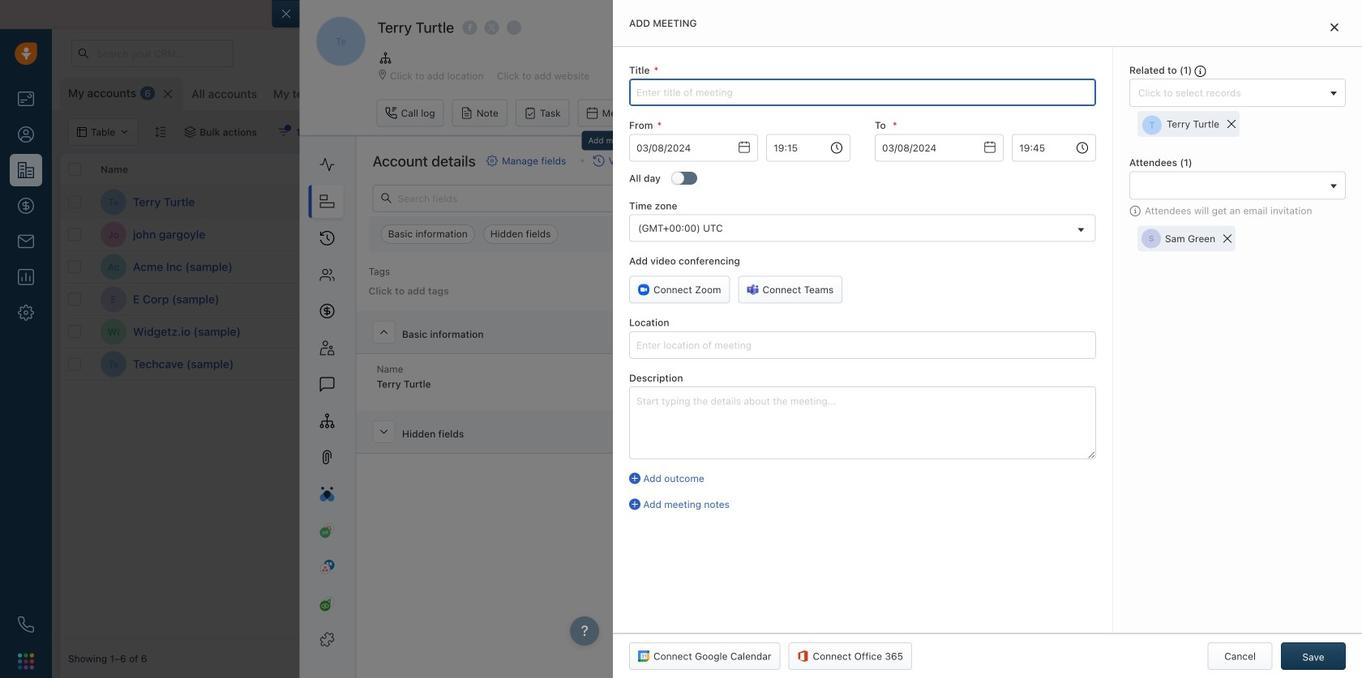 Task type: locate. For each thing, give the bounding box(es) containing it.
container_wx8msf4aqz5i3rn1 image for the s icon
[[794, 359, 805, 370]]

cell
[[1268, 186, 1354, 218], [1268, 219, 1354, 251], [903, 251, 1025, 283], [1268, 251, 1354, 283], [903, 284, 1025, 315], [1147, 284, 1268, 315], [1268, 284, 1354, 315], [1147, 316, 1268, 348], [1268, 316, 1354, 348], [1147, 349, 1268, 380], [1268, 349, 1354, 380]]

1 dialog from the left
[[272, 0, 1362, 679]]

container_wx8msf4aqz5i3rn1 image
[[184, 126, 196, 138], [794, 326, 805, 338], [794, 359, 805, 370]]

1 row group from the left
[[60, 186, 417, 381]]

group
[[1123, 78, 1257, 105]]

1 horizontal spatial -- text field
[[875, 134, 1004, 162]]

dialog
[[272, 0, 1362, 679], [613, 0, 1362, 679]]

1 vertical spatial container_wx8msf4aqz5i3rn1 image
[[794, 326, 805, 338]]

container_wx8msf4aqz5i3rn1 image
[[1013, 86, 1024, 97], [278, 126, 289, 138], [794, 294, 805, 305], [911, 326, 923, 338]]

send email image
[[1211, 48, 1222, 59]]

-- text field
[[629, 134, 758, 162], [875, 134, 1004, 162]]

j image
[[426, 319, 452, 345]]

row
[[60, 154, 417, 186]]

grid
[[60, 152, 1354, 640]]

press space to select this row. row
[[60, 186, 417, 219], [417, 186, 1354, 219], [60, 219, 417, 251], [417, 219, 1354, 251], [60, 251, 417, 284], [417, 251, 1354, 284], [60, 284, 417, 316], [417, 284, 1354, 316], [60, 316, 417, 349], [417, 316, 1354, 349], [60, 349, 417, 381], [417, 349, 1354, 381]]

2 row group from the left
[[417, 186, 1354, 381]]

0 horizontal spatial -- text field
[[629, 134, 758, 162]]

1 -- text field from the left
[[629, 134, 758, 162]]

2 vertical spatial container_wx8msf4aqz5i3rn1 image
[[794, 359, 805, 370]]

row group
[[60, 186, 417, 381], [417, 186, 1354, 381]]

phone element
[[10, 609, 42, 641]]

None text field
[[766, 134, 851, 162], [1012, 134, 1096, 162], [766, 134, 851, 162], [1012, 134, 1096, 162]]

tab panel
[[613, 0, 1362, 679]]

tooltip
[[582, 131, 644, 154]]

close image
[[1331, 23, 1339, 32]]

Search your CRM... text field
[[71, 40, 234, 67]]



Task type: vqa. For each thing, say whether or not it's contained in the screenshot.
'enter location of meeting' text field
yes



Task type: describe. For each thing, give the bounding box(es) containing it.
Start typing the details about the meeting... text field
[[629, 387, 1096, 460]]

Search fields text field
[[373, 185, 859, 212]]

j image
[[426, 287, 452, 313]]

s image
[[426, 351, 452, 377]]

Enter location of meeting text field
[[629, 332, 1096, 359]]

2 dialog from the left
[[613, 0, 1362, 679]]

Click to select records search field
[[1134, 84, 1325, 101]]

container_wx8msf4aqz5i3rn1 image for j image
[[794, 326, 805, 338]]

0 vertical spatial container_wx8msf4aqz5i3rn1 image
[[184, 126, 196, 138]]

2 -- text field from the left
[[875, 134, 1004, 162]]

tooltip inside dialog
[[582, 131, 644, 154]]

freshworks switcher image
[[18, 654, 34, 670]]

Enter title of meeting text field
[[629, 79, 1096, 106]]

phone image
[[18, 617, 34, 633]]



